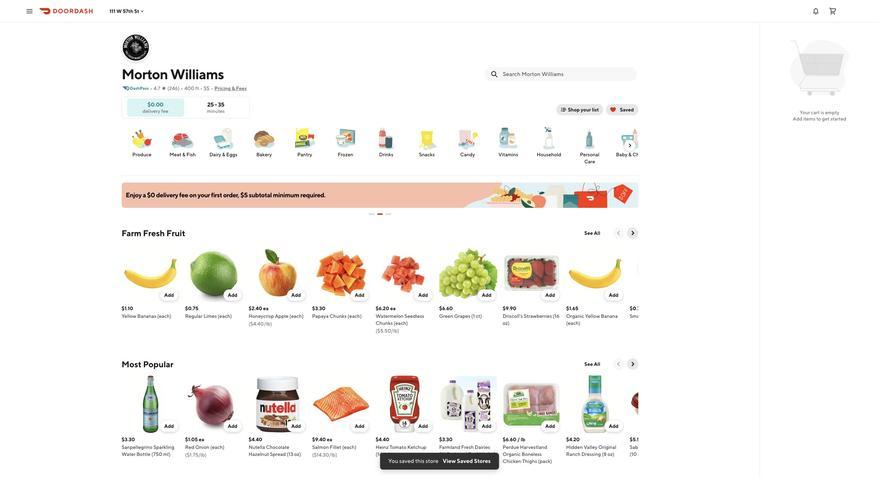 Task type: locate. For each thing, give the bounding box(es) containing it.
fresh left "fruit"
[[143, 229, 165, 238]]

is
[[821, 110, 825, 116]]

4 • from the left
[[211, 86, 213, 91]]

111 w 57th st button
[[110, 8, 145, 14]]

cart
[[812, 110, 820, 116]]

morton williams image
[[122, 34, 149, 61]]

dairies
[[475, 445, 490, 451]]

1 vertical spatial previous button of carousel image
[[615, 361, 622, 368]]

1 vertical spatial $6.60
[[503, 438, 517, 443]]

(each) inside $2.40 ea honeycrisp apple (each) ($4.40/lb)
[[290, 314, 304, 320]]

(each) inside $6.20 ea watermelon seedless chunks (each) ($5.50/lb)
[[394, 321, 408, 327]]

$3.30 for $3.30 farmland fresh dairies 2% reduced fat milk (1/2 gal)
[[439, 438, 453, 443]]

0 vertical spatial chunks
[[330, 314, 347, 320]]

1 previous button of carousel image from the top
[[615, 230, 622, 237]]

$3.30 up the sanpellegrino
[[122, 438, 135, 443]]

oz) down the driscoll's
[[503, 321, 510, 327]]

oz) right (8
[[608, 452, 615, 458]]

2 previous button of carousel image from the top
[[615, 361, 622, 368]]

3 • from the left
[[200, 86, 202, 91]]

your right on
[[198, 192, 210, 199]]

$3.30 inside $3.30 papaya chunks (each)
[[312, 306, 326, 312]]

(each)
[[157, 314, 171, 320], [218, 314, 232, 320], [290, 314, 304, 320], [348, 314, 362, 320], [394, 321, 408, 327], [567, 321, 581, 327], [210, 445, 225, 451], [342, 445, 357, 451]]

saved inside view saved stores button
[[457, 459, 473, 465]]

0 horizontal spatial fee
[[161, 108, 169, 114]]

all for farm fresh fruit
[[594, 231, 601, 236]]

1 vertical spatial see
[[585, 362, 593, 368]]

hidden valley original ranch dressing (8 oz) image
[[567, 376, 625, 434]]

ea up fillet
[[327, 438, 332, 443]]

• right $$
[[211, 86, 213, 91]]

subtotal
[[249, 192, 272, 199]]

candy
[[461, 152, 475, 158]]

$4.40 nutella chocolate hazelnut spread (13 oz)
[[249, 438, 301, 458]]

$1.65 organic yellow banana (each)
[[567, 306, 618, 327]]

(each) inside $1.65 organic yellow banana (each)
[[567, 321, 581, 327]]

organic up "chicken"
[[503, 452, 521, 458]]

shop
[[568, 107, 580, 113]]

$6.60 up the green
[[439, 306, 453, 312]]

$6.60
[[439, 306, 453, 312], [503, 438, 517, 443]]

ea inside $9.40 ea salmon fillet (each) ($14.30/lb)
[[327, 438, 332, 443]]

snacks image
[[415, 126, 440, 151]]

see all link
[[581, 228, 605, 239], [581, 359, 605, 370]]

bakery image
[[252, 126, 277, 151]]

household image
[[537, 126, 562, 151]]

$0.75 up small
[[630, 306, 643, 312]]

oz) right (13
[[294, 452, 301, 458]]

baby
[[616, 152, 628, 158]]

1 vertical spatial chunks
[[376, 321, 393, 327]]

most
[[122, 360, 141, 370]]

organic down $1.65
[[567, 314, 585, 320]]

sanpellegrino
[[122, 445, 153, 451]]

1 see all link from the top
[[581, 228, 605, 239]]

yellow left banana
[[586, 314, 600, 320]]

1 $4.40 from the left
[[249, 438, 262, 443]]

nutella chocolate hazelnut spread (13 oz) image
[[249, 376, 307, 434]]

store
[[426, 459, 439, 465]]

order,
[[223, 192, 239, 199]]

0 horizontal spatial $6.60
[[439, 306, 453, 312]]

most popular
[[122, 360, 173, 370]]

1 next button of carousel image from the top
[[629, 230, 636, 237]]

0 vertical spatial saved
[[620, 107, 634, 113]]

driscoll's
[[503, 314, 523, 320]]

water
[[122, 452, 136, 458]]

ea up onion
[[199, 438, 204, 443]]

ea inside $2.40 ea honeycrisp apple (each) ($4.40/lb)
[[263, 306, 269, 312]]

1 vertical spatial saved
[[457, 459, 473, 465]]

1 horizontal spatial $6.60
[[503, 438, 517, 443]]

$6.60 inside $6.60 green grapes (1 ct)
[[439, 306, 453, 312]]

sabra
[[630, 445, 643, 451]]

baby & child image
[[618, 126, 643, 151]]

frozen image
[[333, 126, 358, 151]]

add for salmon fillet (each)
[[355, 424, 365, 430]]

$3.30 up the papaya at the bottom left of the page
[[312, 306, 326, 312]]

$6.60 inside $6.60 / lb perdue harvestland organic boneless chicken thighs (pack)
[[503, 438, 517, 443]]

35
[[218, 101, 224, 108]]

ea up honeycrisp
[[263, 306, 269, 312]]

2 horizontal spatial $3.30
[[439, 438, 453, 443]]

$4.40 heinz tomato ketchup (14 oz)
[[376, 438, 427, 458]]

bakery
[[256, 152, 272, 158]]

0 vertical spatial next button of carousel image
[[629, 230, 636, 237]]

0 vertical spatial fresh
[[143, 229, 165, 238]]

baby & child
[[616, 152, 645, 158]]

ea up watermelon on the bottom left of the page
[[390, 306, 396, 312]]

minutes
[[207, 108, 225, 114]]

add for red onion (each)
[[228, 424, 238, 430]]

drinks link
[[369, 126, 404, 159]]

$3.30 inside $3.30 sanpellegrino sparkling water bottle (750 ml)
[[122, 438, 135, 443]]

0 horizontal spatial $3.30
[[122, 438, 135, 443]]

add for watermelon seedless chunks (each)
[[419, 293, 428, 298]]

red
[[185, 445, 194, 451]]

ea
[[263, 306, 269, 312], [390, 306, 396, 312], [199, 438, 204, 443], [327, 438, 332, 443]]

bottle
[[137, 452, 151, 458]]

oz) inside $4.20 hidden valley original ranch dressing (8 oz)
[[608, 452, 615, 458]]

(each) right the limes
[[218, 314, 232, 320]]

0 vertical spatial see all
[[585, 231, 601, 236]]

ea inside $1.05 ea red onion (each) ($1.75/lb)
[[199, 438, 204, 443]]

$6.60 / lb perdue harvestland organic boneless chicken thighs (pack)
[[503, 438, 552, 465]]

previous button of carousel image
[[615, 230, 622, 237], [615, 361, 622, 368]]

$3.30 inside $3.30 farmland fresh dairies 2% reduced fat milk (1/2 gal)
[[439, 438, 453, 443]]

$4.40 inside "$4.40 heinz tomato ketchup (14 oz)"
[[376, 438, 390, 443]]

1 $0.75 from the left
[[185, 306, 199, 312]]

green grapes (1 ct) image
[[439, 245, 497, 303]]

meat & fish image
[[170, 126, 195, 151]]

papaya chunks (each) image
[[312, 245, 370, 303]]

notification bell image
[[812, 7, 821, 15]]

25
[[207, 101, 214, 108]]

0 vertical spatial all
[[594, 231, 601, 236]]

vitamins
[[499, 152, 518, 158]]

• left '400'
[[181, 86, 183, 91]]

1 vertical spatial fresh
[[462, 445, 474, 451]]

1 horizontal spatial fresh
[[462, 445, 474, 451]]

honeycrisp apple (each) image
[[249, 245, 307, 303]]

2 all from the top
[[594, 362, 601, 368]]

& right baby
[[629, 152, 632, 158]]

see all
[[585, 231, 601, 236], [585, 362, 601, 368]]

green
[[439, 314, 454, 320]]

tomato
[[390, 445, 407, 451]]

(each) inside $0.75 regular limes (each)
[[218, 314, 232, 320]]

(750
[[152, 452, 162, 458]]

shop your list
[[568, 107, 599, 113]]

see for farm fresh fruit
[[585, 231, 593, 236]]

2 see all from the top
[[585, 362, 601, 368]]

0 vertical spatial delivery
[[143, 108, 160, 114]]

oz) right (14
[[383, 452, 390, 458]]

pricing & fees button
[[215, 83, 247, 94]]

snacks link
[[410, 126, 445, 159]]

(8
[[602, 452, 607, 458]]

2 see all link from the top
[[581, 359, 605, 370]]

most popular link
[[122, 359, 173, 370]]

1 all from the top
[[594, 231, 601, 236]]

oz) inside "$4.40 heinz tomato ketchup (14 oz)"
[[383, 452, 390, 458]]

honeycrisp
[[249, 314, 274, 320]]

0 horizontal spatial your
[[198, 192, 210, 199]]

red onion (each) image
[[185, 376, 243, 434]]

yellow down $1.10
[[122, 314, 136, 320]]

1 horizontal spatial your
[[581, 107, 591, 113]]

spread
[[270, 452, 286, 458]]

(each) right fillet
[[342, 445, 357, 451]]

$6.60 green grapes (1 ct)
[[439, 306, 482, 320]]

dairy & eggs image
[[211, 126, 236, 151]]

pricing
[[215, 86, 231, 91]]

ea for $9.40 ea
[[327, 438, 332, 443]]

view
[[443, 459, 456, 465]]

organic
[[567, 314, 585, 320], [503, 452, 521, 458]]

2 yellow from the left
[[586, 314, 600, 320]]

& inside meat & fish link
[[182, 152, 186, 158]]

$1.10 yellow bananas (each)
[[122, 306, 171, 320]]

next image
[[627, 143, 633, 149]]

0 vertical spatial see all link
[[581, 228, 605, 239]]

0 vertical spatial fee
[[161, 108, 169, 114]]

& inside baby & child link
[[629, 152, 632, 158]]

& left the "eggs"
[[222, 152, 225, 158]]

1 vertical spatial see all link
[[581, 359, 605, 370]]

1 horizontal spatial organic
[[567, 314, 585, 320]]

vitamins link
[[491, 126, 526, 159]]

$4.40 up nutella
[[249, 438, 262, 443]]

sanpellegrino sparkling water bottle (750 ml) image
[[122, 376, 180, 434]]

1 horizontal spatial saved
[[620, 107, 634, 113]]

farm fresh fruit
[[122, 229, 185, 238]]

fee down $0.00
[[161, 108, 169, 114]]

chunks right the papaya at the bottom left of the page
[[330, 314, 347, 320]]

to
[[817, 116, 822, 122]]

fee left on
[[179, 192, 188, 199]]

ranch
[[567, 452, 581, 458]]

oz) right (1.4
[[671, 314, 678, 320]]

$4.40
[[249, 438, 262, 443], [376, 438, 390, 443]]

fresh up 'fat'
[[462, 445, 474, 451]]

vitamins image
[[496, 126, 521, 151]]

($14.30/lb)
[[312, 453, 337, 459]]

thighs
[[523, 459, 537, 465]]

candy image
[[455, 126, 481, 151]]

add for organic yellow banana (each)
[[609, 293, 619, 298]]

0 horizontal spatial $4.40
[[249, 438, 262, 443]]

$4.40 inside $4.40 nutella chocolate hazelnut spread (13 oz)
[[249, 438, 262, 443]]

$6.60 up 'perdue'
[[503, 438, 517, 443]]

1 horizontal spatial chunks
[[376, 321, 393, 327]]

yellow inside $1.10 yellow bananas (each)
[[122, 314, 136, 320]]

2 $4.40 from the left
[[376, 438, 390, 443]]

1 vertical spatial see all
[[585, 362, 601, 368]]

(each) right onion
[[210, 445, 225, 451]]

1 see from the top
[[585, 231, 593, 236]]

1 horizontal spatial fee
[[179, 192, 188, 199]]

$3.30 up farmland
[[439, 438, 453, 443]]

your left the list
[[581, 107, 591, 113]]

see all for farm fresh fruit
[[585, 231, 601, 236]]

0 vertical spatial see
[[585, 231, 593, 236]]

0 horizontal spatial yellow
[[122, 314, 136, 320]]

ea inside $6.20 ea watermelon seedless chunks (each) ($5.50/lb)
[[390, 306, 396, 312]]

$4.40 for $4.40 heinz tomato ketchup (14 oz)
[[376, 438, 390, 443]]

2 $0.75 from the left
[[630, 306, 643, 312]]

farmland fresh dairies 2% reduced fat milk (1/2 gal) image
[[439, 376, 497, 434]]

& left fish at the top of the page
[[182, 152, 186, 158]]

(each) right the papaya at the bottom left of the page
[[348, 314, 362, 320]]

add inside your cart is empty add items to get started
[[793, 116, 803, 122]]

0 vertical spatial organic
[[567, 314, 585, 320]]

chunks up ($5.50/lb)
[[376, 321, 393, 327]]

fresh
[[143, 229, 165, 238], [462, 445, 474, 451]]

1 horizontal spatial yellow
[[586, 314, 600, 320]]

0 vertical spatial previous button of carousel image
[[615, 230, 622, 237]]

saved up baby & child image
[[620, 107, 634, 113]]

0 horizontal spatial $0.75
[[185, 306, 199, 312]]

1 vertical spatial all
[[594, 362, 601, 368]]

perdue
[[503, 445, 519, 451]]

harvestland
[[520, 445, 548, 451]]

1 horizontal spatial $0.75
[[630, 306, 643, 312]]

heinz
[[376, 445, 389, 451]]

oz) right (10
[[638, 452, 645, 458]]

• left 4.7
[[150, 86, 152, 91]]

1 vertical spatial next button of carousel image
[[629, 361, 636, 368]]

0 horizontal spatial organic
[[503, 452, 521, 458]]

$2.40
[[249, 306, 262, 312]]

0 vertical spatial $6.60
[[439, 306, 453, 312]]

empty retail cart image
[[787, 35, 853, 101]]

personal care image
[[577, 126, 603, 151]]

(1
[[472, 314, 475, 320]]

$9.90
[[503, 306, 517, 312]]

$0.75
[[185, 306, 199, 312], [630, 306, 643, 312]]

household
[[537, 152, 562, 158]]

2 next button of carousel image from the top
[[629, 361, 636, 368]]

1 vertical spatial organic
[[503, 452, 521, 458]]

open menu image
[[25, 7, 34, 15]]

0 horizontal spatial chunks
[[330, 314, 347, 320]]

heinz tomato ketchup (14 oz) image
[[376, 376, 434, 434]]

2 see from the top
[[585, 362, 593, 368]]

$0.75 inside $0.75 regular limes (each)
[[185, 306, 199, 312]]

saved down 'fat'
[[457, 459, 473, 465]]

(each) right apple
[[290, 314, 304, 320]]

previous button of carousel image for most popular
[[615, 361, 622, 368]]

dairy & eggs
[[210, 152, 237, 158]]

farm fresh fruit link
[[122, 228, 185, 239]]

add for farmland fresh dairies 2% reduced fat milk (1/2 gal)
[[482, 424, 492, 430]]

0 horizontal spatial saved
[[457, 459, 473, 465]]

add for sanpellegrino sparkling water bottle (750 ml)
[[164, 424, 174, 430]]

watermelon seedless chunks (each) image
[[376, 245, 434, 303]]

$6.60 for $6.60 green grapes (1 ct)
[[439, 306, 453, 312]]

0 vertical spatial your
[[581, 107, 591, 113]]

your
[[581, 107, 591, 113], [198, 192, 210, 199]]

-
[[215, 101, 217, 108]]

1 horizontal spatial $3.30
[[312, 306, 326, 312]]

1 see all from the top
[[585, 231, 601, 236]]

ea for $6.20 ea
[[390, 306, 396, 312]]

(each) inside $1.05 ea red onion (each) ($1.75/lb)
[[210, 445, 225, 451]]

• right "ft"
[[200, 86, 202, 91]]

delivery down $0.00
[[143, 108, 160, 114]]

1 yellow from the left
[[122, 314, 136, 320]]

(each) down watermelon on the bottom left of the page
[[394, 321, 408, 327]]

oz) inside $0.75 small lemons (1.4 oz)
[[671, 314, 678, 320]]

(246)
[[167, 86, 180, 91]]

(each) right bananas
[[157, 314, 171, 320]]

& inside the dairy & eggs link
[[222, 152, 225, 158]]

(each) down $1.65
[[567, 321, 581, 327]]

delivery right the $0
[[156, 192, 178, 199]]

$4.40 up heinz at the bottom left
[[376, 438, 390, 443]]

$0.75 up regular
[[185, 306, 199, 312]]

organic inside $6.60 / lb perdue harvestland organic boneless chicken thighs (pack)
[[503, 452, 521, 458]]

$0.75 inside $0.75 small lemons (1.4 oz)
[[630, 306, 643, 312]]

next button of carousel image
[[629, 230, 636, 237], [629, 361, 636, 368]]

$3.30
[[312, 306, 326, 312], [122, 438, 135, 443], [439, 438, 453, 443]]

regular limes (each) image
[[185, 245, 243, 303]]

bananas
[[137, 314, 156, 320]]

add for honeycrisp apple (each)
[[291, 293, 301, 298]]

1 horizontal spatial $4.40
[[376, 438, 390, 443]]

enjoy a $0 delivery fee on your first order, $5 subtotal minimum required.
[[126, 192, 326, 199]]



Task type: describe. For each thing, give the bounding box(es) containing it.
boneless
[[522, 452, 542, 458]]

$2.40 ea honeycrisp apple (each) ($4.40/lb)
[[249, 306, 304, 327]]

pantry image
[[292, 126, 318, 151]]

add for papaya chunks (each)
[[355, 293, 365, 298]]

add for perdue harvestland organic boneless chicken thighs (pack)
[[546, 424, 555, 430]]

list
[[592, 107, 599, 113]]

next button of carousel image for farm fresh fruit
[[629, 230, 636, 237]]

candy link
[[450, 126, 485, 159]]

yellow bananas (each) image
[[122, 245, 180, 303]]

all for most popular
[[594, 362, 601, 368]]

add for hidden valley original ranch dressing (8 oz)
[[609, 424, 619, 430]]

add for heinz tomato ketchup (14 oz)
[[419, 424, 428, 430]]

(each) inside $3.30 papaya chunks (each)
[[348, 314, 362, 320]]

(each) inside $9.40 ea salmon fillet (each) ($14.30/lb)
[[342, 445, 357, 451]]

produce image
[[129, 126, 155, 151]]

yellow inside $1.65 organic yellow banana (each)
[[586, 314, 600, 320]]

ea for $2.40 ea
[[263, 306, 269, 312]]

(16
[[553, 314, 560, 320]]

view saved stores
[[443, 459, 491, 465]]

2 • from the left
[[181, 86, 183, 91]]

1 vertical spatial your
[[198, 192, 210, 199]]

dairy & eggs link
[[206, 126, 241, 159]]

(13
[[287, 452, 293, 458]]

see all link for farm fresh fruit
[[581, 228, 605, 239]]

(each) inside $1.10 yellow bananas (each)
[[157, 314, 171, 320]]

you saved this store
[[389, 459, 439, 465]]

morton williams
[[122, 66, 224, 83]]

$3.30 for $3.30 sanpellegrino sparkling water bottle (750 ml)
[[122, 438, 135, 443]]

frozen
[[338, 152, 353, 158]]

($1.75/lb)
[[185, 453, 207, 459]]

st
[[134, 8, 139, 14]]

chunks inside $6.20 ea watermelon seedless chunks (each) ($5.50/lb)
[[376, 321, 393, 327]]

salmon
[[312, 445, 329, 451]]

add for yellow bananas (each)
[[164, 293, 174, 298]]

minimum
[[273, 192, 299, 199]]

$0.75 small lemons (1.4 oz)
[[630, 306, 678, 320]]

$1.05 ea red onion (each) ($1.75/lb)
[[185, 438, 225, 459]]

chunks inside $3.30 papaya chunks (each)
[[330, 314, 347, 320]]

hidden
[[567, 445, 583, 451]]

$0.75 for $0.75 regular limes (each)
[[185, 306, 199, 312]]

produce link
[[124, 126, 160, 159]]

4.7
[[154, 86, 160, 91]]

& for baby & child
[[629, 152, 632, 158]]

papaya
[[312, 314, 329, 320]]

farm
[[122, 229, 141, 238]]

meat
[[170, 152, 181, 158]]

see all for most popular
[[585, 362, 601, 368]]

add for driscoll's strawberries (16 oz)
[[546, 293, 555, 298]]

your inside button
[[581, 107, 591, 113]]

meat & fish
[[170, 152, 196, 158]]

$0
[[147, 192, 155, 199]]

& for dairy & eggs
[[222, 152, 225, 158]]

add for green grapes (1 ct)
[[482, 293, 492, 298]]

0 horizontal spatial fresh
[[143, 229, 165, 238]]

ft
[[195, 86, 199, 91]]

$0.75 for $0.75 small lemons (1.4 oz)
[[630, 306, 643, 312]]

w
[[116, 8, 122, 14]]

first
[[211, 192, 222, 199]]

($5.50/lb)
[[376, 329, 399, 334]]

Search Morton Williams search field
[[503, 71, 632, 78]]

fee inside $0.00 delivery fee
[[161, 108, 169, 114]]

$5.50
[[630, 438, 644, 443]]

& for meat & fish
[[182, 152, 186, 158]]

pantry link
[[287, 126, 323, 159]]

shop your list button
[[557, 104, 603, 116]]

dashpass
[[130, 86, 149, 91]]

2%
[[439, 452, 446, 458]]

$3.30 for $3.30 papaya chunks (each)
[[312, 306, 326, 312]]

organic yellow banana (each) image
[[567, 245, 625, 303]]

(1/2
[[487, 452, 496, 458]]

1 vertical spatial delivery
[[156, 192, 178, 199]]

snacks
[[419, 152, 435, 158]]

(10
[[630, 452, 637, 458]]

previous button of carousel image for farm fresh fruit
[[615, 230, 622, 237]]

chocolate
[[266, 445, 289, 451]]

& left the fees
[[232, 86, 235, 91]]

your cart is empty add items to get started
[[793, 110, 847, 122]]

1 • from the left
[[150, 86, 152, 91]]

$3.30 farmland fresh dairies 2% reduced fat milk (1/2 gal)
[[439, 438, 496, 465]]

$4.40 for $4.40 nutella chocolate hazelnut spread (13 oz)
[[249, 438, 262, 443]]

care
[[585, 159, 595, 165]]

delivery inside $0.00 delivery fee
[[143, 108, 160, 114]]

$6.60 for $6.60 / lb perdue harvestland organic boneless chicken thighs (pack)
[[503, 438, 517, 443]]

valley
[[584, 445, 598, 451]]

$4.20 hidden valley original ranch dressing (8 oz)
[[567, 438, 617, 458]]

$4.20
[[567, 438, 580, 443]]

fillet
[[330, 445, 342, 451]]

personal care link
[[573, 126, 608, 166]]

you
[[389, 459, 398, 465]]

fruit
[[167, 229, 185, 238]]

strawberries
[[524, 314, 552, 320]]

fees
[[236, 86, 247, 91]]

(14
[[376, 452, 382, 458]]

0 items, open order cart image
[[829, 7, 837, 15]]

oz) inside $4.40 nutella chocolate hazelnut spread (13 oz)
[[294, 452, 301, 458]]

$0.75 regular limes (each)
[[185, 306, 232, 320]]

onion
[[195, 445, 209, 451]]

see for most popular
[[585, 362, 593, 368]]

organic inside $1.65 organic yellow banana (each)
[[567, 314, 585, 320]]

ea for $1.05 ea
[[199, 438, 204, 443]]

banana
[[601, 314, 618, 320]]

see all link for most popular
[[581, 359, 605, 370]]

sparkling
[[153, 445, 174, 451]]

fresh inside $3.30 farmland fresh dairies 2% reduced fat milk (1/2 gal)
[[462, 445, 474, 451]]

oz) inside '$5.50 sabra classic hummus (10 oz)'
[[638, 452, 645, 458]]

required.
[[301, 192, 326, 199]]

frozen link
[[328, 126, 363, 159]]

meat & fish link
[[165, 126, 200, 159]]

drinks image
[[374, 126, 399, 151]]

$0.00
[[148, 101, 164, 108]]

salmon fillet (each) image
[[312, 376, 370, 434]]

lb
[[521, 438, 526, 443]]

25 - 35 minutes
[[207, 101, 225, 114]]

hazelnut
[[249, 452, 269, 458]]

perdue harvestland organic boneless chicken thighs (pack) image
[[503, 376, 561, 434]]

ml)
[[163, 452, 171, 458]]

($4.40/lb)
[[249, 322, 272, 327]]

$0.00 delivery fee
[[143, 101, 169, 114]]

nutella
[[249, 445, 265, 451]]

saved inside saved button
[[620, 107, 634, 113]]

child
[[633, 152, 645, 158]]

next button of carousel image for most popular
[[629, 361, 636, 368]]

small
[[630, 314, 642, 320]]

fat
[[468, 452, 476, 458]]

oz) inside $9.90 driscoll's strawberries (16 oz)
[[503, 321, 510, 327]]

1 vertical spatial fee
[[179, 192, 188, 199]]

driscoll's strawberries (16 oz) image
[[503, 245, 561, 303]]

(1.4
[[662, 314, 670, 320]]

fish
[[187, 152, 196, 158]]

lemons
[[643, 314, 661, 320]]

add for nutella chocolate hazelnut spread (13 oz)
[[291, 424, 301, 430]]

$3.30 sanpellegrino sparkling water bottle (750 ml)
[[122, 438, 174, 458]]

farmland
[[439, 445, 461, 451]]

add for regular limes (each)
[[228, 293, 238, 298]]

popular
[[143, 360, 173, 370]]

seedless
[[405, 314, 424, 320]]

this
[[415, 459, 425, 465]]

chicken
[[503, 459, 522, 465]]



Task type: vqa. For each thing, say whether or not it's contained in the screenshot.


